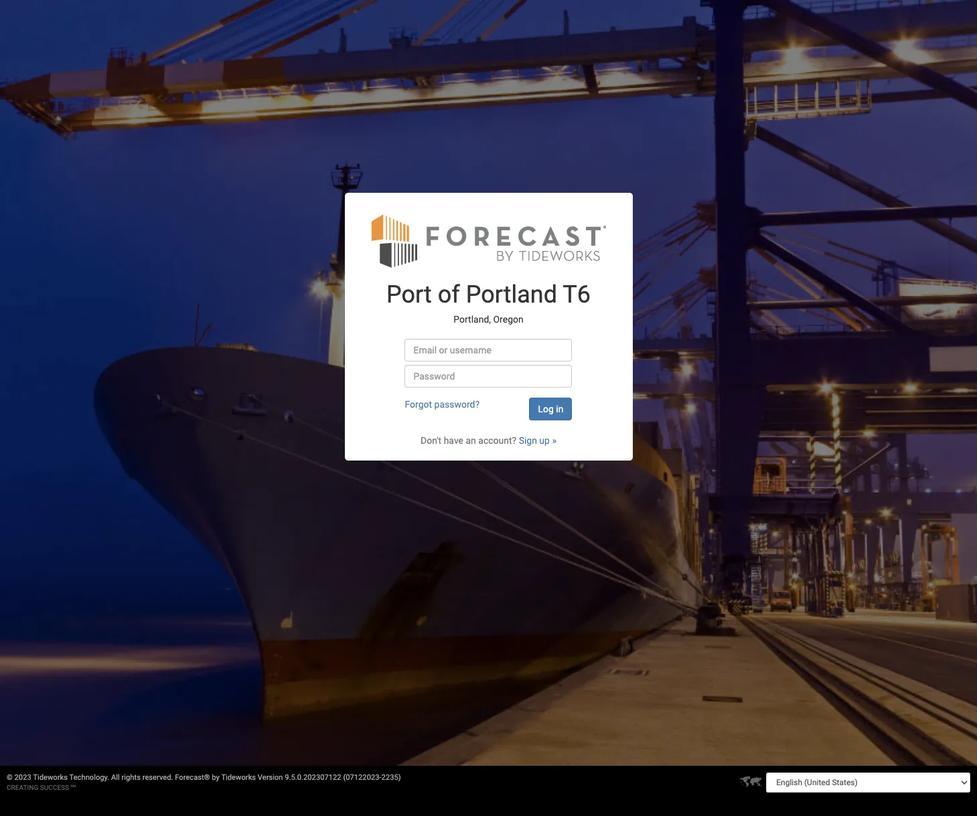 Task type: locate. For each thing, give the bounding box(es) containing it.
success
[[40, 784, 69, 792]]

1 tideworks from the left
[[33, 774, 68, 782]]

2235)
[[382, 774, 401, 782]]

Password password field
[[405, 365, 572, 388]]

rights
[[122, 774, 141, 782]]

port
[[387, 280, 432, 309]]

tideworks right by in the bottom of the page
[[221, 774, 256, 782]]

portland,
[[454, 314, 491, 325]]

up
[[540, 435, 550, 446]]

account?
[[478, 435, 517, 446]]

tideworks up success
[[33, 774, 68, 782]]

1 horizontal spatial tideworks
[[221, 774, 256, 782]]

password?
[[434, 399, 480, 410]]

tideworks
[[33, 774, 68, 782], [221, 774, 256, 782]]

log in button
[[530, 398, 572, 420]]

0 horizontal spatial tideworks
[[33, 774, 68, 782]]

forgot
[[405, 399, 432, 410]]

don't have an account? sign up »
[[421, 435, 557, 446]]

don't
[[421, 435, 442, 446]]

an
[[466, 435, 476, 446]]

forgot password? link
[[405, 399, 480, 410]]

oregon
[[493, 314, 524, 325]]



Task type: vqa. For each thing, say whether or not it's contained in the screenshot.
rights
yes



Task type: describe. For each thing, give the bounding box(es) containing it.
forecast®
[[175, 774, 210, 782]]

log
[[538, 404, 554, 414]]

have
[[444, 435, 464, 446]]

version
[[258, 774, 283, 782]]

all
[[111, 774, 120, 782]]

2 tideworks from the left
[[221, 774, 256, 782]]

forgot password? log in
[[405, 399, 564, 414]]

port of portland t6 portland, oregon
[[387, 280, 591, 325]]

sign
[[519, 435, 537, 446]]

Email or username text field
[[405, 339, 572, 361]]

forecast® by tideworks image
[[371, 213, 606, 268]]

creating
[[7, 784, 38, 792]]

2023
[[14, 774, 31, 782]]

9.5.0.202307122
[[285, 774, 341, 782]]

℠
[[71, 784, 76, 792]]

of
[[438, 280, 460, 309]]

©
[[7, 774, 13, 782]]

in
[[556, 404, 564, 414]]

technology.
[[69, 774, 109, 782]]

by
[[212, 774, 220, 782]]

»
[[552, 435, 557, 446]]

portland
[[466, 280, 557, 309]]

t6
[[563, 280, 591, 309]]

(07122023-
[[343, 774, 382, 782]]

reserved.
[[142, 774, 173, 782]]

© 2023 tideworks technology. all rights reserved. forecast® by tideworks version 9.5.0.202307122 (07122023-2235) creating success ℠
[[7, 774, 401, 792]]

sign up » link
[[519, 435, 557, 446]]



